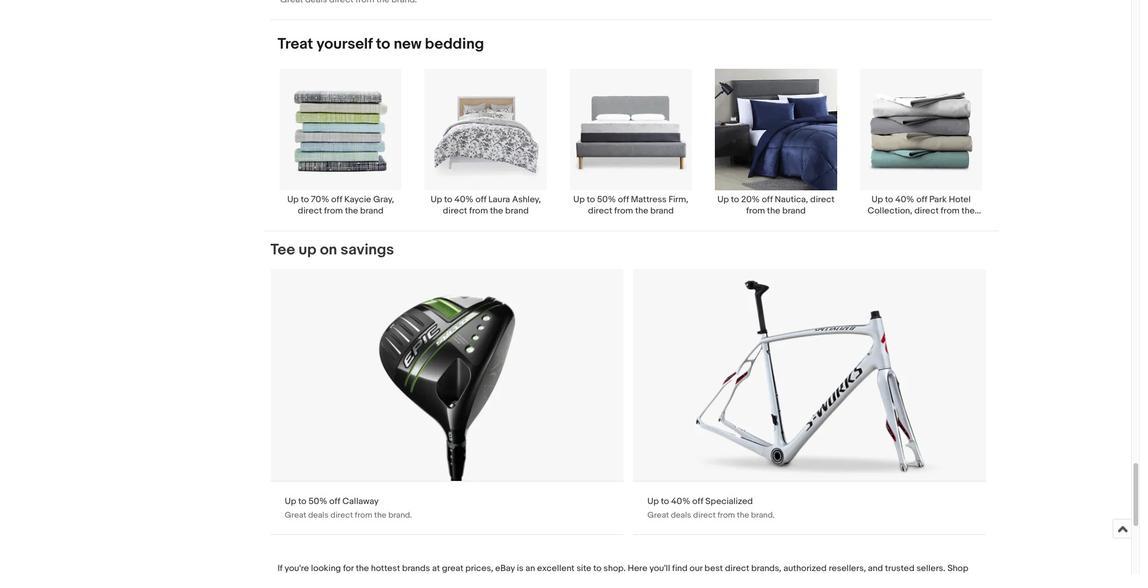 Task type: locate. For each thing, give the bounding box(es) containing it.
up inside up to 40% off specialized great deals direct from the brand.
[[648, 496, 659, 508]]

the down specialized
[[737, 511, 749, 521]]

up to 70% off kaycie gray, direct from the brand
[[287, 194, 394, 217]]

off for laura
[[476, 194, 487, 205]]

deals for 50%
[[308, 511, 329, 521]]

40% left park
[[895, 194, 915, 205]]

brands
[[402, 564, 430, 575]]

to inside up to 40% off laura ashley, direct from the brand
[[444, 194, 452, 205]]

list containing up to 70% off kaycie gray, direct from the brand
[[263, 68, 999, 231]]

off inside up to 70% off kaycie gray, direct from the brand
[[331, 194, 342, 205]]

brand inside up to 40% off laura ashley, direct from the brand
[[505, 205, 529, 217]]

direct right the best at the right bottom of the page
[[725, 564, 750, 575]]

50% for direct
[[597, 194, 616, 205]]

direct
[[810, 194, 835, 205], [298, 205, 322, 217], [443, 205, 467, 217], [588, 205, 612, 217], [915, 205, 939, 217], [330, 511, 353, 521], [693, 511, 716, 521], [725, 564, 750, 575]]

2 great from the left
[[648, 511, 669, 521]]

up to 50% off callaway great deals direct from the brand.
[[285, 496, 412, 521]]

on
[[320, 241, 337, 260]]

brand for kaycie
[[360, 205, 384, 217]]

off inside up to 40% off park hotel collection, direct from the brand
[[917, 194, 928, 205]]

direct inside if you're looking for the hottest brands at great prices, ebay is an excellent site to shop. here you'll find our best direct brands, authorized resellers, and trusted sellers. shop your favorite designers at a fraction of the cost including rolex, citizen, michael kors, oakley, and ray-ban. whether you're hunting for a luxury item or the perfect
[[725, 564, 750, 575]]

you're
[[285, 564, 309, 575], [745, 575, 770, 575]]

to for up to 40% off specialized great deals direct from the brand.
[[661, 496, 669, 508]]

oakley,
[[622, 575, 652, 575]]

1 horizontal spatial 40%
[[671, 496, 690, 508]]

the down callaway
[[374, 511, 387, 521]]

from inside up to 50% off mattress firm, direct from the brand
[[614, 205, 633, 217]]

direct left hotel
[[915, 205, 939, 217]]

40% inside up to 40% off laura ashley, direct from the brand
[[454, 194, 474, 205]]

great
[[442, 564, 464, 575]]

the right park
[[962, 205, 975, 217]]

1 great from the left
[[285, 511, 306, 521]]

direct inside up to 40% off park hotel collection, direct from the brand
[[915, 205, 939, 217]]

including
[[467, 575, 504, 575]]

up inside up to 40% off laura ashley, direct from the brand
[[431, 194, 442, 205]]

0 horizontal spatial brand.
[[388, 511, 412, 521]]

brand for laura
[[505, 205, 529, 217]]

50% inside up to 50% off callaway great deals direct from the brand.
[[309, 496, 327, 508]]

deals inside up to 40% off specialized great deals direct from the brand.
[[671, 511, 691, 521]]

to inside up to 20% off nautica, direct from the brand
[[731, 194, 739, 205]]

off inside up to 40% off specialized great deals direct from the brand.
[[692, 496, 703, 508]]

direct inside up to 40% off specialized great deals direct from the brand.
[[693, 511, 716, 521]]

direct inside up to 70% off kaycie gray, direct from the brand
[[298, 205, 322, 217]]

1 deals from the left
[[308, 511, 329, 521]]

deals inside up to 50% off callaway great deals direct from the brand.
[[308, 511, 329, 521]]

fraction
[[388, 575, 419, 575]]

a left "fraction"
[[382, 575, 386, 575]]

up inside up to 40% off park hotel collection, direct from the brand
[[872, 194, 883, 205]]

40% left laura on the top left of the page
[[454, 194, 474, 205]]

direct right nautica,
[[810, 194, 835, 205]]

brand inside up to 70% off kaycie gray, direct from the brand
[[360, 205, 384, 217]]

callaway
[[342, 496, 379, 508]]

1 horizontal spatial deals
[[671, 511, 691, 521]]

off inside up to 50% off callaway great deals direct from the brand.
[[329, 496, 340, 508]]

up for up to 40% off park hotel collection, direct from the brand
[[872, 194, 883, 205]]

for
[[343, 564, 354, 575], [804, 575, 815, 575]]

list
[[263, 68, 999, 231]]

off for mattress
[[618, 194, 629, 205]]

to for up to 50% off mattress firm, direct from the brand
[[587, 194, 595, 205]]

great for up to 50% off callaway
[[285, 511, 306, 521]]

to for up to 40% off park hotel collection, direct from the brand
[[885, 194, 893, 205]]

you're left hunting
[[745, 575, 770, 575]]

item
[[850, 575, 868, 575]]

50% left the mattress
[[597, 194, 616, 205]]

the right 70% in the top left of the page
[[345, 205, 358, 217]]

off right 70% in the top left of the page
[[331, 194, 342, 205]]

site
[[577, 564, 591, 575]]

at right the of
[[432, 564, 440, 575]]

deals
[[308, 511, 329, 521], [671, 511, 691, 521]]

off left park
[[917, 194, 928, 205]]

brands,
[[751, 564, 782, 575]]

designers
[[329, 575, 370, 575]]

and right item
[[868, 564, 883, 575]]

brand. up hottest
[[388, 511, 412, 521]]

brand inside up to 20% off nautica, direct from the brand
[[782, 205, 806, 217]]

to inside up to 40% off specialized great deals direct from the brand.
[[661, 496, 669, 508]]

70%
[[311, 194, 329, 205]]

1 horizontal spatial brand.
[[751, 511, 775, 521]]

off left specialized
[[692, 496, 703, 508]]

brand
[[360, 205, 384, 217], [505, 205, 529, 217], [650, 205, 674, 217], [782, 205, 806, 217], [910, 217, 933, 228]]

shop.
[[604, 564, 626, 575]]

deals up the looking
[[308, 511, 329, 521]]

0 horizontal spatial for
[[343, 564, 354, 575]]

brand inside up to 40% off park hotel collection, direct from the brand
[[910, 217, 933, 228]]

the
[[345, 205, 358, 217], [490, 205, 503, 217], [635, 205, 649, 217], [767, 205, 780, 217], [962, 205, 975, 217], [374, 511, 387, 521], [737, 511, 749, 521], [356, 564, 369, 575], [431, 575, 445, 575], [880, 575, 893, 575]]

savings
[[341, 241, 394, 260]]

up inside up to 70% off kaycie gray, direct from the brand
[[287, 194, 299, 205]]

for right hunting
[[804, 575, 815, 575]]

off inside up to 40% off laura ashley, direct from the brand
[[476, 194, 487, 205]]

to for up to 20% off nautica, direct from the brand
[[731, 194, 739, 205]]

50% left callaway
[[309, 496, 327, 508]]

50%
[[597, 194, 616, 205], [309, 496, 327, 508]]

up to 70% off kaycie gray, direct from the brand link
[[268, 68, 413, 217]]

to inside up to 50% off mattress firm, direct from the brand
[[587, 194, 595, 205]]

off inside up to 20% off nautica, direct from the brand
[[762, 194, 773, 205]]

you're right if
[[285, 564, 309, 575]]

brand inside up to 50% off mattress firm, direct from the brand
[[650, 205, 674, 217]]

luxury
[[824, 575, 848, 575]]

direct left the mattress
[[588, 205, 612, 217]]

great inside up to 50% off callaway great deals direct from the brand.
[[285, 511, 306, 521]]

deals for 40%
[[671, 511, 691, 521]]

off left callaway
[[329, 496, 340, 508]]

None text field
[[271, 270, 624, 535], [633, 270, 987, 535], [271, 270, 624, 535], [633, 270, 987, 535]]

is
[[517, 564, 524, 575]]

off for park
[[917, 194, 928, 205]]

a left luxury
[[817, 575, 822, 575]]

off left laura on the top left of the page
[[476, 194, 487, 205]]

brand. down specialized
[[751, 511, 775, 521]]

your
[[278, 575, 295, 575]]

50% inside up to 50% off mattress firm, direct from the brand
[[597, 194, 616, 205]]

great
[[285, 511, 306, 521], [648, 511, 669, 521]]

1 horizontal spatial great
[[648, 511, 669, 521]]

40% inside up to 40% off specialized great deals direct from the brand.
[[671, 496, 690, 508]]

resellers,
[[829, 564, 866, 575]]

whether
[[709, 575, 743, 575]]

to inside up to 40% off park hotel collection, direct from the brand
[[885, 194, 893, 205]]

40%
[[454, 194, 474, 205], [895, 194, 915, 205], [671, 496, 690, 508]]

prices,
[[466, 564, 493, 575]]

brand for mattress
[[650, 205, 674, 217]]

authorized
[[784, 564, 827, 575]]

the left "firm,"
[[635, 205, 649, 217]]

off left the mattress
[[618, 194, 629, 205]]

at
[[432, 564, 440, 575], [372, 575, 380, 575]]

an
[[526, 564, 535, 575]]

up to 50% off mattress firm, direct from the brand link
[[558, 68, 704, 217]]

None text field
[[271, 0, 992, 19]]

off
[[331, 194, 342, 205], [476, 194, 487, 205], [618, 194, 629, 205], [762, 194, 773, 205], [917, 194, 928, 205], [329, 496, 340, 508], [692, 496, 703, 508]]

1 horizontal spatial a
[[817, 575, 822, 575]]

and
[[868, 564, 883, 575], [654, 575, 669, 575]]

up inside up to 20% off nautica, direct from the brand
[[718, 194, 729, 205]]

sellers.
[[917, 564, 946, 575]]

for right the looking
[[343, 564, 354, 575]]

up to 40% off park hotel collection, direct from the brand
[[868, 194, 975, 228]]

great inside up to 40% off specialized great deals direct from the brand.
[[648, 511, 669, 521]]

the right 20%
[[767, 205, 780, 217]]

the inside up to 50% off mattress firm, direct from the brand
[[635, 205, 649, 217]]

excellent
[[537, 564, 575, 575]]

cost
[[447, 575, 465, 575]]

40% left specialized
[[671, 496, 690, 508]]

direct left laura on the top left of the page
[[443, 205, 467, 217]]

our
[[690, 564, 703, 575]]

1 brand. from the left
[[388, 511, 412, 521]]

kors,
[[600, 575, 620, 575]]

0 horizontal spatial a
[[382, 575, 386, 575]]

and left ray-
[[654, 575, 669, 575]]

0 horizontal spatial 40%
[[454, 194, 474, 205]]

off for nautica,
[[762, 194, 773, 205]]

from inside up to 70% off kaycie gray, direct from the brand
[[324, 205, 343, 217]]

from
[[324, 205, 343, 217], [469, 205, 488, 217], [614, 205, 633, 217], [746, 205, 765, 217], [941, 205, 960, 217], [355, 511, 372, 521], [718, 511, 735, 521]]

2 horizontal spatial 40%
[[895, 194, 915, 205]]

off for specialized
[[692, 496, 703, 508]]

brand. inside up to 50% off callaway great deals direct from the brand.
[[388, 511, 412, 521]]

0 horizontal spatial deals
[[308, 511, 329, 521]]

here
[[628, 564, 648, 575]]

the left ashley,
[[490, 205, 503, 217]]

brand. inside up to 40% off specialized great deals direct from the brand.
[[751, 511, 775, 521]]

0 horizontal spatial 50%
[[309, 496, 327, 508]]

1 vertical spatial 50%
[[309, 496, 327, 508]]

up inside up to 50% off mattress firm, direct from the brand
[[573, 194, 585, 205]]

the right the of
[[431, 575, 445, 575]]

up
[[287, 194, 299, 205], [431, 194, 442, 205], [573, 194, 585, 205], [718, 194, 729, 205], [872, 194, 883, 205], [285, 496, 296, 508], [648, 496, 659, 508]]

a
[[382, 575, 386, 575], [817, 575, 822, 575]]

at right designers
[[372, 575, 380, 575]]

off inside up to 50% off mattress firm, direct from the brand
[[618, 194, 629, 205]]

40% inside up to 40% off park hotel collection, direct from the brand
[[895, 194, 915, 205]]

to
[[376, 35, 390, 53], [301, 194, 309, 205], [444, 194, 452, 205], [587, 194, 595, 205], [731, 194, 739, 205], [885, 194, 893, 205], [298, 496, 307, 508], [661, 496, 669, 508], [593, 564, 602, 575]]

to for up to 50% off callaway great deals direct from the brand.
[[298, 496, 307, 508]]

1 horizontal spatial 50%
[[597, 194, 616, 205]]

direct down specialized
[[693, 511, 716, 521]]

2 deals from the left
[[671, 511, 691, 521]]

direct up up
[[298, 205, 322, 217]]

2 brand. from the left
[[751, 511, 775, 521]]

off right 20%
[[762, 194, 773, 205]]

direct inside up to 20% off nautica, direct from the brand
[[810, 194, 835, 205]]

brand.
[[388, 511, 412, 521], [751, 511, 775, 521]]

looking
[[311, 564, 341, 575]]

the left hottest
[[356, 564, 369, 575]]

1 a from the left
[[382, 575, 386, 575]]

rolex,
[[506, 575, 531, 575]]

0 vertical spatial 50%
[[597, 194, 616, 205]]

deals up find
[[671, 511, 691, 521]]

to inside up to 70% off kaycie gray, direct from the brand
[[301, 194, 309, 205]]

0 horizontal spatial great
[[285, 511, 306, 521]]

to inside up to 50% off callaway great deals direct from the brand.
[[298, 496, 307, 508]]

direct down callaway
[[330, 511, 353, 521]]



Task type: vqa. For each thing, say whether or not it's contained in the screenshot.
Fabric (61)
no



Task type: describe. For each thing, give the bounding box(es) containing it.
if you're looking for the hottest brands at great prices, ebay is an excellent site to shop. here you'll find our best direct brands, authorized resellers, and trusted sellers. shop your favorite designers at a fraction of the cost including rolex, citizen, michael kors, oakley, and ray-ban. whether you're hunting for a luxury item or the perfect
[[278, 564, 969, 575]]

from inside up to 40% off laura ashley, direct from the brand
[[469, 205, 488, 217]]

0 horizontal spatial you're
[[285, 564, 309, 575]]

find
[[672, 564, 688, 575]]

the inside up to 20% off nautica, direct from the brand
[[767, 205, 780, 217]]

laura
[[489, 194, 510, 205]]

direct inside up to 50% off callaway great deals direct from the brand.
[[330, 511, 353, 521]]

perfect
[[895, 575, 926, 575]]

up to 40% off laura ashley, direct from the brand link
[[413, 68, 558, 217]]

hottest
[[371, 564, 400, 575]]

the right or
[[880, 575, 893, 575]]

1 horizontal spatial and
[[868, 564, 883, 575]]

best
[[705, 564, 723, 575]]

up to 20% off nautica, direct from the brand link
[[704, 68, 849, 217]]

shop
[[948, 564, 969, 575]]

up to 40% off laura ashley, direct from the brand
[[431, 194, 541, 217]]

park
[[930, 194, 947, 205]]

up for up to 20% off nautica, direct from the brand
[[718, 194, 729, 205]]

up to 40% off specialized great deals direct from the brand.
[[648, 496, 775, 521]]

hunting
[[772, 575, 802, 575]]

specialized
[[705, 496, 753, 508]]

direct inside up to 50% off mattress firm, direct from the brand
[[588, 205, 612, 217]]

direct inside up to 40% off laura ashley, direct from the brand
[[443, 205, 467, 217]]

40% for deals
[[671, 496, 690, 508]]

1 horizontal spatial you're
[[745, 575, 770, 575]]

if
[[278, 564, 283, 575]]

from inside up to 40% off specialized great deals direct from the brand.
[[718, 511, 735, 521]]

citizen,
[[533, 575, 564, 575]]

40% for collection,
[[895, 194, 915, 205]]

ebay
[[495, 564, 515, 575]]

from inside up to 50% off callaway great deals direct from the brand.
[[355, 511, 372, 521]]

tee
[[271, 241, 295, 260]]

bedding
[[425, 35, 484, 53]]

40% for direct
[[454, 194, 474, 205]]

to for up to 70% off kaycie gray, direct from the brand
[[301, 194, 309, 205]]

mattress
[[631, 194, 667, 205]]

treat yourself to new bedding
[[278, 35, 484, 53]]

trusted
[[885, 564, 915, 575]]

20%
[[741, 194, 760, 205]]

favorite
[[297, 575, 327, 575]]

the inside up to 40% off laura ashley, direct from the brand
[[490, 205, 503, 217]]

kaycie
[[344, 194, 371, 205]]

nautica,
[[775, 194, 808, 205]]

up to 50% off mattress firm, direct from the brand
[[573, 194, 689, 217]]

1 horizontal spatial for
[[804, 575, 815, 575]]

up for up to 50% off mattress firm, direct from the brand
[[573, 194, 585, 205]]

of
[[421, 575, 429, 575]]

brand. for up to 40% off specialized
[[751, 511, 775, 521]]

up for up to 40% off laura ashley, direct from the brand
[[431, 194, 442, 205]]

50% for deals
[[309, 496, 327, 508]]

up to 20% off nautica, direct from the brand
[[718, 194, 835, 217]]

0 horizontal spatial and
[[654, 575, 669, 575]]

you'll
[[650, 564, 670, 575]]

gray,
[[373, 194, 394, 205]]

the inside up to 40% off park hotel collection, direct from the brand
[[962, 205, 975, 217]]

the inside up to 40% off specialized great deals direct from the brand.
[[737, 511, 749, 521]]

collection,
[[868, 205, 913, 217]]

yourself
[[317, 35, 373, 53]]

up
[[299, 241, 317, 260]]

up inside up to 50% off callaway great deals direct from the brand.
[[285, 496, 296, 508]]

from inside up to 20% off nautica, direct from the brand
[[746, 205, 765, 217]]

firm,
[[669, 194, 689, 205]]

new
[[394, 35, 422, 53]]

treat
[[278, 35, 313, 53]]

off for kaycie
[[331, 194, 342, 205]]

brand. for up to 50% off callaway
[[388, 511, 412, 521]]

off for callaway
[[329, 496, 340, 508]]

or
[[870, 575, 878, 575]]

ashley,
[[512, 194, 541, 205]]

the inside up to 70% off kaycie gray, direct from the brand
[[345, 205, 358, 217]]

0 horizontal spatial at
[[372, 575, 380, 575]]

ray-
[[671, 575, 690, 575]]

2 a from the left
[[817, 575, 822, 575]]

ban.
[[690, 575, 707, 575]]

up to 40% off park hotel collection, direct from the brand link
[[849, 68, 994, 228]]

1 horizontal spatial at
[[432, 564, 440, 575]]

the inside up to 50% off callaway great deals direct from the brand.
[[374, 511, 387, 521]]

up for up to 70% off kaycie gray, direct from the brand
[[287, 194, 299, 205]]

from inside up to 40% off park hotel collection, direct from the brand
[[941, 205, 960, 217]]

to for up to 40% off laura ashley, direct from the brand
[[444, 194, 452, 205]]

great for up to 40% off specialized
[[648, 511, 669, 521]]

to inside if you're looking for the hottest brands at great prices, ebay is an excellent site to shop. here you'll find our best direct brands, authorized resellers, and trusted sellers. shop your favorite designers at a fraction of the cost including rolex, citizen, michael kors, oakley, and ray-ban. whether you're hunting for a luxury item or the perfect
[[593, 564, 602, 575]]

hotel
[[949, 194, 971, 205]]

michael
[[566, 575, 598, 575]]

tee up on savings
[[271, 241, 394, 260]]



